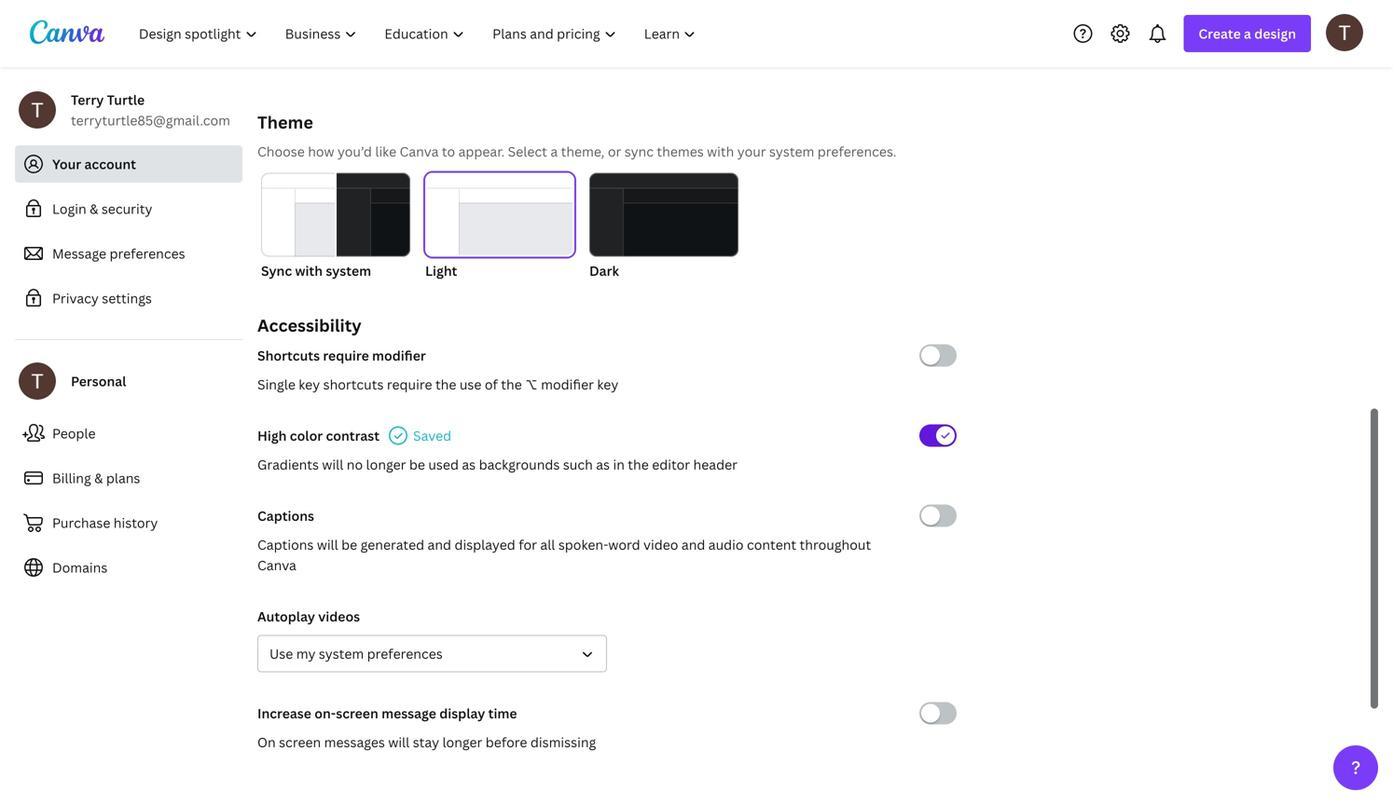 Task type: locate. For each thing, give the bounding box(es) containing it.
0 horizontal spatial the
[[435, 376, 456, 393]]

2 vertical spatial system
[[319, 645, 364, 663]]

will left 'no'
[[322, 456, 343, 474]]

0 vertical spatial a
[[1244, 25, 1251, 42]]

select
[[508, 143, 547, 160]]

modifier right the ⌥
[[541, 376, 594, 393]]

1 horizontal spatial key
[[597, 376, 618, 393]]

terry turtle image
[[1326, 14, 1363, 51]]

0 horizontal spatial key
[[299, 376, 320, 393]]

1 vertical spatial captions
[[257, 536, 314, 554]]

canva
[[400, 143, 439, 160], [257, 557, 296, 574]]

key right the ⌥
[[597, 376, 618, 393]]

with right the sync
[[295, 262, 323, 280]]

settings
[[102, 290, 152, 307]]

0 horizontal spatial with
[[295, 262, 323, 280]]

a left design
[[1244, 25, 1251, 42]]

require up shortcuts
[[323, 347, 369, 365]]

preferences up "message"
[[367, 645, 443, 663]]

sync
[[624, 143, 654, 160]]

sync with system
[[261, 262, 371, 280]]

0 horizontal spatial canva
[[257, 557, 296, 574]]

of
[[485, 376, 498, 393]]

as right used
[[462, 456, 476, 474]]

with left your
[[707, 143, 734, 160]]

with
[[707, 143, 734, 160], [295, 262, 323, 280]]

1 vertical spatial canva
[[257, 557, 296, 574]]

1 and from the left
[[428, 536, 451, 554]]

system inside theme choose how you'd like canva to appear. select a theme, or sync themes with your system preferences.
[[769, 143, 814, 160]]

login & security link
[[15, 190, 242, 228]]

and left displayed
[[428, 536, 451, 554]]

with inside button
[[295, 262, 323, 280]]

0 horizontal spatial longer
[[366, 456, 406, 474]]

be inside captions will be generated and displayed for all spoken-word video and audio content throughout canva
[[341, 536, 357, 554]]

the right the in
[[628, 456, 649, 474]]

0 vertical spatial system
[[769, 143, 814, 160]]

key right the single
[[299, 376, 320, 393]]

terry turtle terryturtle85@gmail.com
[[71, 91, 230, 129]]

will for no
[[322, 456, 343, 474]]

the
[[435, 376, 456, 393], [501, 376, 522, 393], [628, 456, 649, 474]]

captions inside captions will be generated and displayed for all spoken-word video and audio content throughout canva
[[257, 536, 314, 554]]

stay
[[413, 734, 439, 752]]

with inside theme choose how you'd like canva to appear. select a theme, or sync themes with your system preferences.
[[707, 143, 734, 160]]

system for sync with system
[[326, 262, 371, 280]]

screen up messages
[[336, 705, 378, 723]]

canva inside theme choose how you'd like canva to appear. select a theme, or sync themes with your system preferences.
[[400, 143, 439, 160]]

video
[[643, 536, 678, 554]]

use
[[269, 645, 293, 663]]

system
[[769, 143, 814, 160], [326, 262, 371, 280], [319, 645, 364, 663]]

& for login
[[90, 200, 98, 218]]

used
[[428, 456, 459, 474]]

contrast
[[326, 427, 380, 445]]

0 vertical spatial require
[[323, 347, 369, 365]]

1 horizontal spatial screen
[[336, 705, 378, 723]]

2 horizontal spatial the
[[628, 456, 649, 474]]

1 vertical spatial longer
[[442, 734, 482, 752]]

privacy settings link
[[15, 280, 242, 317]]

0 vertical spatial screen
[[336, 705, 378, 723]]

will for be
[[317, 536, 338, 554]]

0 horizontal spatial preferences
[[110, 245, 185, 262]]

0 horizontal spatial a
[[550, 143, 558, 160]]

be left the generated
[[341, 536, 357, 554]]

0 horizontal spatial screen
[[279, 734, 321, 752]]

0 vertical spatial longer
[[366, 456, 406, 474]]

displayed
[[455, 536, 515, 554]]

0 horizontal spatial as
[[462, 456, 476, 474]]

require up saved
[[387, 376, 432, 393]]

be left used
[[409, 456, 425, 474]]

1 vertical spatial be
[[341, 536, 357, 554]]

2 and from the left
[[682, 536, 705, 554]]

in
[[613, 456, 625, 474]]

and right video
[[682, 536, 705, 554]]

1 vertical spatial system
[[326, 262, 371, 280]]

captions up autoplay
[[257, 536, 314, 554]]

2 captions from the top
[[257, 536, 314, 554]]

1 horizontal spatial preferences
[[367, 645, 443, 663]]

will left the generated
[[317, 536, 338, 554]]

Dark button
[[589, 173, 738, 281]]

1 as from the left
[[462, 456, 476, 474]]

1 horizontal spatial require
[[387, 376, 432, 393]]

0 vertical spatial will
[[322, 456, 343, 474]]

will left stay on the left bottom
[[388, 734, 410, 752]]

0 vertical spatial canva
[[400, 143, 439, 160]]

0 horizontal spatial be
[[341, 536, 357, 554]]

system right your
[[769, 143, 814, 160]]

be
[[409, 456, 425, 474], [341, 536, 357, 554]]

longer right 'no'
[[366, 456, 406, 474]]

billing & plans
[[52, 469, 140, 487]]

and
[[428, 536, 451, 554], [682, 536, 705, 554]]

canva left to
[[400, 143, 439, 160]]

& right the login
[[90, 200, 98, 218]]

message preferences
[[52, 245, 185, 262]]

increase on-screen message display time
[[257, 705, 517, 723]]

0 vertical spatial captions
[[257, 507, 314, 525]]

a right select
[[550, 143, 558, 160]]

captions
[[257, 507, 314, 525], [257, 536, 314, 554]]

preferences down login & security link
[[110, 245, 185, 262]]

1 vertical spatial a
[[550, 143, 558, 160]]

screen
[[336, 705, 378, 723], [279, 734, 321, 752]]

0 horizontal spatial and
[[428, 536, 451, 554]]

1 horizontal spatial canva
[[400, 143, 439, 160]]

system right my
[[319, 645, 364, 663]]

canva up autoplay
[[257, 557, 296, 574]]

create a design
[[1199, 25, 1296, 42]]

1 vertical spatial preferences
[[367, 645, 443, 663]]

system for use my system preferences
[[319, 645, 364, 663]]

Light button
[[425, 173, 574, 281]]

0 vertical spatial with
[[707, 143, 734, 160]]

longer
[[366, 456, 406, 474], [442, 734, 482, 752]]

a inside theme choose how you'd like canva to appear. select a theme, or sync themes with your system preferences.
[[550, 143, 558, 160]]

purchase history
[[52, 514, 158, 532]]

1 vertical spatial with
[[295, 262, 323, 280]]

billing
[[52, 469, 91, 487]]

captions down the gradients
[[257, 507, 314, 525]]

will inside captions will be generated and displayed for all spoken-word video and audio content throughout canva
[[317, 536, 338, 554]]

modifier up single key shortcuts require the use of the ⌥ modifier key on the left
[[372, 347, 426, 365]]

1 vertical spatial will
[[317, 536, 338, 554]]

preferences.
[[818, 143, 896, 160]]

1 horizontal spatial a
[[1244, 25, 1251, 42]]

system up accessibility
[[326, 262, 371, 280]]

1 horizontal spatial as
[[596, 456, 610, 474]]

privacy settings
[[52, 290, 152, 307]]

0 horizontal spatial require
[[323, 347, 369, 365]]

1 horizontal spatial and
[[682, 536, 705, 554]]

plans
[[106, 469, 140, 487]]

preferences
[[110, 245, 185, 262], [367, 645, 443, 663]]

spoken-
[[558, 536, 608, 554]]

a
[[1244, 25, 1251, 42], [550, 143, 558, 160]]

no
[[347, 456, 363, 474]]

the left the ⌥
[[501, 376, 522, 393]]

the left use
[[435, 376, 456, 393]]

0 vertical spatial &
[[90, 200, 98, 218]]

require
[[323, 347, 369, 365], [387, 376, 432, 393]]

themes
[[657, 143, 704, 160]]

editor
[[652, 456, 690, 474]]

such
[[563, 456, 593, 474]]

word
[[608, 536, 640, 554]]

0 vertical spatial preferences
[[110, 245, 185, 262]]

before
[[486, 734, 527, 752]]

screen down increase
[[279, 734, 321, 752]]

choose
[[257, 143, 305, 160]]

1 captions from the top
[[257, 507, 314, 525]]

1 horizontal spatial with
[[707, 143, 734, 160]]

header
[[693, 456, 737, 474]]

1 horizontal spatial modifier
[[541, 376, 594, 393]]

longer down display
[[442, 734, 482, 752]]

login
[[52, 200, 86, 218]]

as
[[462, 456, 476, 474], [596, 456, 610, 474]]

your account
[[52, 155, 136, 173]]

2 key from the left
[[597, 376, 618, 393]]

single
[[257, 376, 295, 393]]

1 horizontal spatial the
[[501, 376, 522, 393]]

message
[[52, 245, 106, 262]]

as left the in
[[596, 456, 610, 474]]

on
[[257, 734, 276, 752]]

appear.
[[458, 143, 505, 160]]

0 vertical spatial be
[[409, 456, 425, 474]]

0 horizontal spatial modifier
[[372, 347, 426, 365]]

captions will be generated and displayed for all spoken-word video and audio content throughout canva
[[257, 536, 871, 574]]

1 key from the left
[[299, 376, 320, 393]]

history
[[114, 514, 158, 532]]

&
[[90, 200, 98, 218], [94, 469, 103, 487]]

& left plans
[[94, 469, 103, 487]]

1 vertical spatial &
[[94, 469, 103, 487]]



Task type: vqa. For each thing, say whether or not it's contained in the screenshot.
Captions will be generated and displayed for all spoken-word video and audio content throughout Canva
yes



Task type: describe. For each thing, give the bounding box(es) containing it.
security
[[101, 200, 152, 218]]

backgrounds
[[479, 456, 560, 474]]

terryturtle85@gmail.com
[[71, 111, 230, 129]]

color
[[290, 427, 323, 445]]

like
[[375, 143, 396, 160]]

turtle
[[107, 91, 145, 109]]

0 vertical spatial modifier
[[372, 347, 426, 365]]

1 horizontal spatial longer
[[442, 734, 482, 752]]

light
[[425, 262, 457, 280]]

content
[[747, 536, 796, 554]]

1 vertical spatial screen
[[279, 734, 321, 752]]

purchase history link
[[15, 504, 242, 542]]

domains
[[52, 559, 108, 577]]

theme
[[257, 111, 313, 134]]

people
[[52, 425, 96, 442]]

gradients
[[257, 456, 319, 474]]

to
[[442, 143, 455, 160]]

high color contrast
[[257, 427, 380, 445]]

autoplay videos
[[257, 608, 360, 626]]

videos
[[318, 608, 360, 626]]

shortcuts require modifier
[[257, 347, 426, 365]]

preferences inside button
[[367, 645, 443, 663]]

a inside dropdown button
[[1244, 25, 1251, 42]]

create a design button
[[1184, 15, 1311, 52]]

theme,
[[561, 143, 605, 160]]

how
[[308, 143, 334, 160]]

autoplay
[[257, 608, 315, 626]]

your
[[52, 155, 81, 173]]

gradients will no longer be used as backgrounds such as in the editor header
[[257, 456, 737, 474]]

people link
[[15, 415, 242, 452]]

saved
[[413, 427, 451, 445]]

sync
[[261, 262, 292, 280]]

design
[[1254, 25, 1296, 42]]

single key shortcuts require the use of the ⌥ modifier key
[[257, 376, 618, 393]]

Use my system preferences button
[[257, 635, 607, 673]]

& for billing
[[94, 469, 103, 487]]

you'd
[[337, 143, 372, 160]]

canva inside captions will be generated and displayed for all spoken-word video and audio content throughout canva
[[257, 557, 296, 574]]

high
[[257, 427, 287, 445]]

message preferences link
[[15, 235, 242, 272]]

theme choose how you'd like canva to appear. select a theme, or sync themes with your system preferences.
[[257, 111, 896, 160]]

time
[[488, 705, 517, 723]]

privacy
[[52, 290, 99, 307]]

dismissing
[[530, 734, 596, 752]]

or
[[608, 143, 621, 160]]

on screen messages will stay longer before dismissing
[[257, 734, 596, 752]]

my
[[296, 645, 316, 663]]

login & security
[[52, 200, 152, 218]]

1 vertical spatial modifier
[[541, 376, 594, 393]]

domains link
[[15, 549, 242, 586]]

2 vertical spatial will
[[388, 734, 410, 752]]

your account link
[[15, 145, 242, 183]]

for
[[519, 536, 537, 554]]

terry
[[71, 91, 104, 109]]

use
[[460, 376, 482, 393]]

throughout
[[800, 536, 871, 554]]

shortcuts
[[257, 347, 320, 365]]

2 as from the left
[[596, 456, 610, 474]]

messages
[[324, 734, 385, 752]]

on-
[[314, 705, 336, 723]]

message
[[381, 705, 436, 723]]

your
[[737, 143, 766, 160]]

create
[[1199, 25, 1241, 42]]

audio
[[708, 536, 744, 554]]

accessibility
[[257, 314, 362, 337]]

account
[[84, 155, 136, 173]]

captions for captions will be generated and displayed for all spoken-word video and audio content throughout canva
[[257, 536, 314, 554]]

purchase
[[52, 514, 110, 532]]

all
[[540, 536, 555, 554]]

captions for captions
[[257, 507, 314, 525]]

display
[[439, 705, 485, 723]]

generated
[[361, 536, 424, 554]]

1 vertical spatial require
[[387, 376, 432, 393]]

⌥
[[525, 376, 538, 393]]

1 horizontal spatial be
[[409, 456, 425, 474]]

Sync with system button
[[261, 173, 410, 281]]

top level navigation element
[[127, 15, 712, 52]]

increase
[[257, 705, 311, 723]]

use my system preferences
[[269, 645, 443, 663]]

personal
[[71, 373, 126, 390]]

dark
[[589, 262, 619, 280]]

shortcuts
[[323, 376, 384, 393]]



